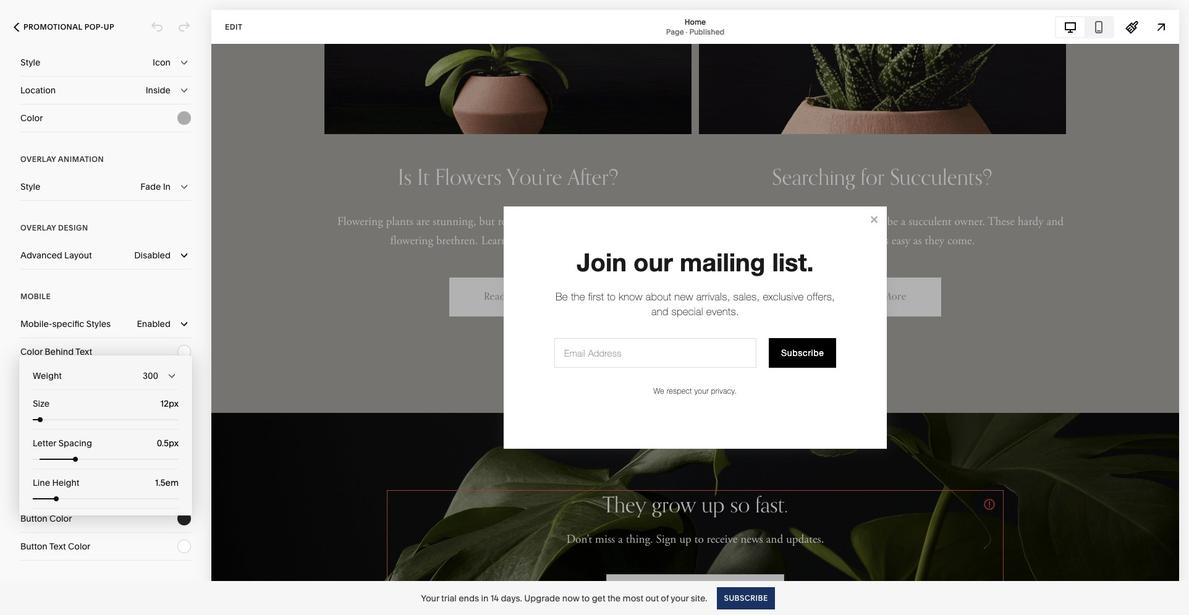 Task type: vqa. For each thing, say whether or not it's contained in the screenshot.
top Body
yes



Task type: describe. For each thing, give the bounding box(es) containing it.
color inside color behind text button
[[20, 346, 43, 357]]

pop-
[[84, 22, 104, 32]]

headline font
[[20, 374, 77, 385]]

font for headline font
[[59, 374, 77, 385]]

published
[[690, 27, 725, 36]]

0 horizontal spatial text
[[49, 541, 66, 552]]

font for body font
[[44, 430, 62, 441]]

now
[[563, 593, 580, 604]]

overlay design
[[20, 223, 88, 233]]

color inside color button
[[20, 113, 43, 124]]

out
[[646, 593, 659, 604]]

color inside body color 'button'
[[44, 458, 66, 469]]

headline for headline font
[[20, 374, 57, 385]]

home page · published
[[667, 17, 725, 36]]

14
[[491, 593, 499, 604]]

promotional pop-up
[[24, 22, 114, 32]]

button color
[[20, 513, 72, 524]]

body for body color
[[20, 458, 41, 469]]

home
[[685, 17, 706, 26]]

color behind text
[[20, 346, 92, 357]]

the
[[608, 593, 621, 604]]

color behind text button
[[20, 338, 191, 366]]

your
[[671, 593, 689, 604]]

body color
[[20, 458, 66, 469]]

most
[[623, 593, 644, 604]]

overlay animation
[[20, 155, 104, 164]]

headline font button
[[20, 366, 191, 393]]

spacing
[[58, 438, 92, 449]]

button for button font
[[20, 485, 47, 497]]

0 vertical spatial text
[[76, 346, 92, 357]]

·
[[686, 27, 688, 36]]

to
[[582, 593, 590, 604]]



Task type: locate. For each thing, give the bounding box(es) containing it.
1 vertical spatial font
[[44, 430, 62, 441]]

1 overlay from the top
[[20, 155, 56, 164]]

button text color button
[[20, 533, 191, 560]]

2 headline from the top
[[20, 402, 57, 413]]

2 body from the top
[[20, 458, 41, 469]]

2 vertical spatial button
[[20, 541, 47, 552]]

color down button color "button"
[[68, 541, 90, 552]]

text right behind
[[76, 346, 92, 357]]

1 vertical spatial button
[[20, 513, 47, 524]]

button for button text color
[[20, 541, 47, 552]]

site.
[[691, 593, 708, 604]]

2 button from the top
[[20, 513, 47, 524]]

button inside "button"
[[20, 513, 47, 524]]

None field
[[139, 397, 179, 411], [139, 437, 179, 450], [139, 476, 179, 490], [139, 397, 179, 411], [139, 437, 179, 450], [139, 476, 179, 490]]

overlay left design
[[20, 223, 56, 233]]

1 button from the top
[[20, 485, 47, 497]]

color
[[20, 113, 43, 124], [20, 346, 43, 357], [59, 402, 82, 413], [44, 458, 66, 469], [50, 513, 72, 524], [68, 541, 90, 552]]

color right size
[[59, 402, 82, 413]]

behind
[[45, 346, 74, 357]]

font up button color
[[50, 485, 68, 497]]

modal dialog
[[19, 356, 192, 516]]

body
[[20, 430, 41, 441], [20, 458, 41, 469]]

your trial ends in 14 days. upgrade now to get the most out of your site.
[[421, 593, 708, 604]]

get
[[592, 593, 606, 604]]

up
[[104, 22, 114, 32]]

button down body color
[[20, 485, 47, 497]]

body up body color
[[20, 430, 41, 441]]

color inside button color "button"
[[50, 513, 72, 524]]

1 vertical spatial body
[[20, 458, 41, 469]]

your
[[421, 593, 440, 604]]

body inside body color 'button'
[[20, 458, 41, 469]]

font down headline color
[[44, 430, 62, 441]]

None range field
[[33, 417, 179, 422], [33, 457, 179, 462], [33, 497, 179, 502], [33, 417, 179, 422], [33, 457, 179, 462], [33, 497, 179, 502]]

letter spacing
[[33, 438, 92, 449]]

font
[[59, 374, 77, 385], [44, 430, 62, 441], [50, 485, 68, 497]]

overlay
[[20, 155, 56, 164], [20, 223, 56, 233]]

300
[[143, 370, 158, 382]]

body font
[[20, 430, 62, 441]]

headline up size
[[20, 374, 57, 385]]

height
[[52, 477, 79, 489]]

1 horizontal spatial text
[[76, 346, 92, 357]]

ends
[[459, 593, 479, 604]]

promotional
[[24, 22, 82, 32]]

font down behind
[[59, 374, 77, 385]]

headline
[[20, 374, 57, 385], [20, 402, 57, 413]]

weight
[[33, 370, 62, 382]]

0 vertical spatial overlay
[[20, 155, 56, 164]]

button text color
[[20, 541, 90, 552]]

font inside the body font "button"
[[44, 430, 62, 441]]

overlay for overlay animation
[[20, 155, 56, 164]]

trial
[[442, 593, 457, 604]]

1 vertical spatial text
[[49, 541, 66, 552]]

2 vertical spatial font
[[50, 485, 68, 497]]

color up the line height
[[44, 458, 66, 469]]

1 vertical spatial headline
[[20, 402, 57, 413]]

headline color
[[20, 402, 82, 413]]

overlay for overlay design
[[20, 223, 56, 233]]

headline for headline color
[[20, 402, 57, 413]]

animation
[[58, 155, 104, 164]]

days.
[[501, 593, 522, 604]]

color left behind
[[20, 346, 43, 357]]

1 headline from the top
[[20, 374, 57, 385]]

color up the button text color
[[50, 513, 72, 524]]

edit
[[225, 22, 243, 31]]

headline color button
[[20, 394, 191, 421]]

0 vertical spatial body
[[20, 430, 41, 441]]

Weight field
[[33, 362, 179, 390]]

line height
[[33, 477, 79, 489]]

color inside button text color button
[[68, 541, 90, 552]]

0 vertical spatial headline
[[20, 374, 57, 385]]

font inside headline font button
[[59, 374, 77, 385]]

mobile
[[20, 292, 51, 301]]

1 body from the top
[[20, 430, 41, 441]]

page
[[667, 27, 685, 36]]

0 vertical spatial button
[[20, 485, 47, 497]]

button
[[20, 485, 47, 497], [20, 513, 47, 524], [20, 541, 47, 552]]

font inside button font button
[[50, 485, 68, 497]]

color inside headline color button
[[59, 402, 82, 413]]

line
[[33, 477, 50, 489]]

3 button from the top
[[20, 541, 47, 552]]

1 vertical spatial overlay
[[20, 223, 56, 233]]

2 overlay from the top
[[20, 223, 56, 233]]

button down button font
[[20, 513, 47, 524]]

headline up body font
[[20, 402, 57, 413]]

0 vertical spatial font
[[59, 374, 77, 385]]

button for button color
[[20, 513, 47, 524]]

in
[[481, 593, 489, 604]]

text
[[76, 346, 92, 357], [49, 541, 66, 552]]

overlay left animation
[[20, 155, 56, 164]]

of
[[661, 593, 669, 604]]

letter
[[33, 438, 56, 449]]

promotional pop-up button
[[0, 14, 128, 41]]

button font button
[[20, 477, 191, 505]]

body font button
[[20, 422, 191, 449]]

upgrade
[[525, 593, 561, 604]]

size
[[33, 398, 50, 409]]

font for button font
[[50, 485, 68, 497]]

button down button color
[[20, 541, 47, 552]]

button font
[[20, 485, 68, 497]]

body color button
[[20, 450, 191, 477]]

body inside "button"
[[20, 430, 41, 441]]

edit button
[[217, 15, 251, 38]]

color button
[[20, 105, 191, 132]]

design
[[58, 223, 88, 233]]

text down button color
[[49, 541, 66, 552]]

button color button
[[20, 505, 191, 532]]

body up 'line' on the bottom left
[[20, 458, 41, 469]]

body for body font
[[20, 430, 41, 441]]

color up overlay animation
[[20, 113, 43, 124]]

tab list
[[1057, 17, 1114, 37]]



